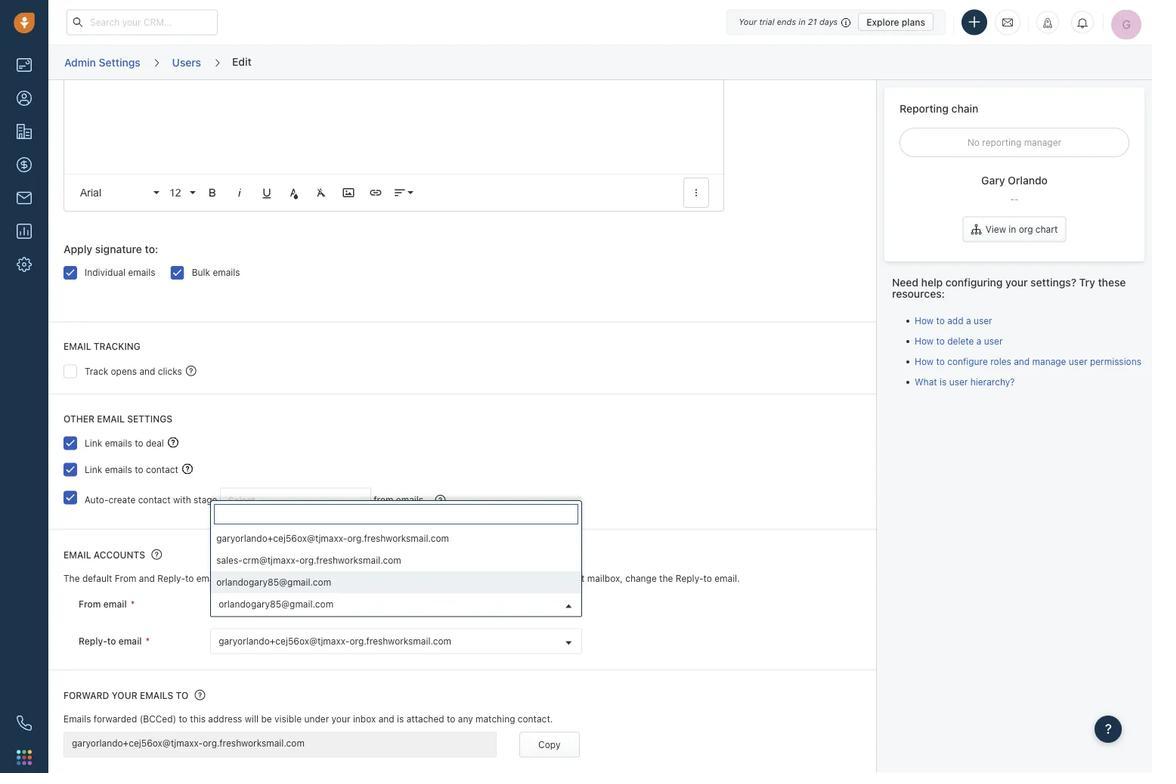 Task type: vqa. For each thing, say whether or not it's contained in the screenshot.
Search territories button
no



Task type: locate. For each thing, give the bounding box(es) containing it.
what's new image
[[1043, 18, 1053, 28]]

contact left with
[[138, 495, 171, 506]]

0 vertical spatial a
[[966, 315, 971, 326]]

to left email.
[[704, 574, 712, 584]]

emails
[[128, 268, 155, 278], [213, 268, 240, 278], [105, 438, 132, 449], [105, 465, 132, 475], [396, 495, 423, 506], [196, 574, 224, 584], [288, 574, 316, 584], [140, 691, 173, 702]]

0 vertical spatial is
[[940, 377, 947, 387]]

emails right from
[[396, 495, 423, 506]]

email up the the
[[64, 550, 91, 561]]

phone element
[[9, 708, 39, 739]]

link for link emails to contact
[[85, 465, 102, 475]]

edit
[[232, 55, 252, 68]]

1 vertical spatial contact
[[138, 495, 171, 506]]

0 vertical spatial email
[[97, 414, 125, 424]]

in left different
[[531, 574, 538, 584]]

2 horizontal spatial a
[[977, 336, 982, 346]]

1 how from the top
[[915, 315, 934, 326]]

and right roles
[[1014, 356, 1030, 367]]

chain
[[952, 102, 979, 115]]

question circled image up the this
[[195, 690, 205, 702]]

click to learn how to link conversations to deals image
[[168, 438, 178, 448]]

your
[[1006, 276, 1028, 288], [112, 691, 137, 702], [332, 715, 350, 725]]

2 vertical spatial how
[[915, 356, 934, 367]]

1 vertical spatial link
[[85, 465, 102, 475]]

how for how to delete a user
[[915, 336, 934, 346]]

how to delete a user
[[915, 336, 1003, 346]]

question circled image right clicks
[[186, 365, 196, 377]]

0 vertical spatial garyorlando+cej56ox@tjmaxx-
[[216, 533, 347, 544]]

from down accounts
[[115, 574, 136, 584]]

garyorlando+cej56ox@tjmaxx- down (bcced)
[[72, 739, 203, 749]]

garyorlando+cej56ox@tjmaxx-
[[216, 533, 347, 544], [219, 637, 350, 647], [72, 739, 203, 749]]

emails down the sales-
[[196, 574, 224, 584]]

orlandogary85@gmail.com down crm@tjmaxx-
[[216, 577, 331, 588]]

your left settings? at the top of page
[[1006, 276, 1028, 288]]

a
[[966, 315, 971, 326], [977, 336, 982, 346], [541, 574, 546, 584]]

garyorlando+cej56ox@tjmaxx- up crm@tjmaxx-
[[216, 533, 347, 544]]

reply- down from email
[[79, 636, 107, 647]]

individual emails
[[85, 268, 155, 278]]

garyorlando+cej56ox@tjmaxx-org.freshworksmail.com inside option
[[216, 533, 449, 544]]

org
[[1019, 224, 1033, 235]]

garyorlando+cej56ox@tjmaxx-org.freshworksmail.com
[[216, 533, 449, 544], [219, 637, 451, 647], [72, 739, 305, 749]]

settings?
[[1031, 276, 1077, 288]]

in left 21
[[799, 17, 806, 27]]

replies right track
[[361, 574, 390, 584]]

org.freshworksmail.com down will
[[203, 739, 305, 749]]

change
[[625, 574, 657, 584]]

mailbox,
[[587, 574, 623, 584]]

need help configuring your settings? try these resources:
[[892, 276, 1126, 300]]

2 email from the top
[[64, 550, 91, 561]]

0 vertical spatial garyorlando+cej56ox@tjmaxx-org.freshworksmail.com
[[216, 533, 449, 544]]

with
[[173, 495, 191, 506]]

in inside view in org chart button
[[1009, 224, 1016, 235]]

1 horizontal spatial is
[[940, 377, 947, 387]]

a for delete
[[977, 336, 982, 346]]

your left inbox
[[332, 715, 350, 725]]

explore
[[867, 17, 899, 27]]

orlandogary85@gmail.com down send
[[219, 600, 333, 610]]

0 horizontal spatial reply-
[[79, 636, 107, 647]]

1 horizontal spatial help
[[921, 276, 943, 288]]

1 horizontal spatial reply-
[[157, 574, 185, 584]]

to left any
[[447, 715, 455, 725]]

add
[[948, 315, 964, 326]]

0 horizontal spatial a
[[541, 574, 546, 584]]

settings
[[99, 56, 140, 68]]

2 horizontal spatial your
[[1006, 276, 1028, 288]]

1 horizontal spatial from
[[115, 574, 136, 584]]

copy
[[538, 740, 561, 751]]

contact left click to learn how to link emails to contacts image
[[146, 465, 178, 475]]

email accounts
[[64, 550, 145, 561]]

2 vertical spatial your
[[332, 715, 350, 725]]

a right add
[[966, 315, 971, 326]]

reporting
[[982, 137, 1022, 148]]

0 vertical spatial question circled image
[[186, 365, 196, 377]]

in left the org
[[1009, 224, 1016, 235]]

2 horizontal spatial reply-
[[676, 574, 704, 584]]

1 vertical spatial email
[[103, 599, 127, 610]]

0 horizontal spatial replies
[[361, 574, 390, 584]]

org.freshworksmail.com
[[347, 533, 449, 544], [300, 555, 401, 566], [350, 637, 451, 647], [203, 739, 305, 749]]

to up (bcced)
[[176, 691, 189, 702]]

1 email from the top
[[64, 342, 91, 352]]

email up track
[[64, 342, 91, 352]]

0 horizontal spatial help
[[226, 574, 245, 584]]

orlandogary85@gmail.com inside 'link'
[[219, 600, 333, 610]]

email
[[64, 342, 91, 352], [64, 550, 91, 561]]

chart
[[1036, 224, 1058, 235]]

to up what
[[936, 356, 945, 367]]

1 vertical spatial a
[[977, 336, 982, 346]]

permissions
[[1090, 356, 1142, 367]]

1 vertical spatial orlandogary85@gmail.com
[[219, 600, 333, 610]]

1 vertical spatial garyorlando+cej56ox@tjmaxx-
[[219, 637, 350, 647]]

3 how from the top
[[915, 356, 934, 367]]

0 horizontal spatial is
[[397, 715, 404, 725]]

help right need
[[921, 276, 943, 288]]

link down other
[[85, 438, 102, 449]]

help left you
[[226, 574, 245, 584]]

will
[[245, 715, 259, 725]]

1 vertical spatial how
[[915, 336, 934, 346]]

configure
[[948, 356, 988, 367]]

-
[[1010, 194, 1015, 204], [1015, 194, 1019, 204]]

emails forwarded (bcced) to this address will be visible under your inbox and is attached to any matching contact.
[[64, 715, 553, 725]]

a left different
[[541, 574, 546, 584]]

any
[[458, 715, 473, 725]]

21
[[808, 17, 817, 27]]

how down how to add a user link
[[915, 336, 934, 346]]

how down resources:
[[915, 315, 934, 326]]

crm@tjmaxx-
[[243, 555, 300, 566]]

to
[[936, 315, 945, 326], [936, 336, 945, 346], [936, 356, 945, 367], [135, 438, 143, 449], [135, 465, 143, 475], [185, 574, 194, 584], [704, 574, 712, 584], [107, 636, 116, 647], [176, 691, 189, 702], [179, 715, 187, 725], [447, 715, 455, 725]]

and
[[1014, 356, 1030, 367], [139, 366, 155, 377], [139, 574, 155, 584], [318, 574, 334, 584], [379, 715, 394, 725]]

emails down to:
[[128, 268, 155, 278]]

garyorlando+cej56ox@tjmaxx- down send
[[219, 637, 350, 647]]

need
[[892, 276, 919, 288]]

0 horizontal spatial from
[[79, 599, 101, 610]]

1 link from the top
[[85, 438, 102, 449]]

your
[[739, 17, 757, 27]]

1 vertical spatial your
[[112, 691, 137, 702]]

email down "default" at the bottom of the page
[[103, 599, 127, 610]]

is
[[940, 377, 947, 387], [397, 715, 404, 725]]

ends
[[777, 17, 796, 27]]

reply- right the at the bottom of the page
[[676, 574, 704, 584]]

from emails
[[374, 495, 423, 506]]

bulk emails
[[192, 268, 240, 278]]

how to configure roles and manage user permissions link
[[915, 356, 1142, 367]]

0 vertical spatial contact
[[146, 465, 178, 475]]

other email settings
[[64, 414, 172, 424]]

opens
[[111, 366, 137, 377]]

garyorlando+cej56ox@tjmaxx-org.freshworksmail.com down the this
[[72, 739, 305, 749]]

garyorlando+cej56ox@tjmaxx-org.freshworksmail.com down track
[[219, 637, 451, 647]]

link emails to deal
[[85, 438, 164, 449]]

inbox
[[353, 715, 376, 725]]

forward
[[64, 691, 109, 702]]

select
[[228, 496, 255, 507]]

trial
[[759, 17, 775, 27]]

to:
[[145, 244, 158, 256]]

in down sales-crm@tjmaxx-org.freshworksmail.com option
[[392, 574, 400, 584]]

0 vertical spatial your
[[1006, 276, 1028, 288]]

0 vertical spatial orlandogary85@gmail.com
[[216, 577, 331, 588]]

email tracking
[[64, 342, 141, 352]]

org.freshworksmail.com up track
[[300, 555, 401, 566]]

org.freshworksmail.com up sales-crm@tjmaxx-org.freshworksmail.com option
[[347, 533, 449, 544]]

Search your CRM... text field
[[67, 9, 218, 35]]

None text field
[[214, 504, 579, 525]]

no reporting manager
[[968, 137, 1062, 148]]

email down from email
[[118, 636, 142, 647]]

configuring
[[946, 276, 1003, 288]]

the
[[64, 574, 80, 584]]

2 link from the top
[[85, 465, 102, 475]]

orlandogary85@gmail.com option
[[211, 572, 582, 594]]

0 vertical spatial email
[[64, 342, 91, 352]]

question circled image
[[151, 549, 162, 561]]

explore plans
[[867, 17, 925, 27]]

list box
[[211, 528, 582, 594]]

1 vertical spatial help
[[226, 574, 245, 584]]

try
[[1079, 276, 1095, 288]]

send
[[265, 574, 286, 584]]

your up forwarded
[[112, 691, 137, 702]]

email for other
[[97, 414, 125, 424]]

address
[[208, 715, 242, 725]]

to left you
[[185, 574, 194, 584]]

sales-crm@tjmaxx-org.freshworksmail.com option
[[211, 550, 582, 572]]

these
[[1098, 276, 1126, 288]]

reply-
[[157, 574, 185, 584], [676, 574, 704, 584], [79, 636, 107, 647]]

accounts
[[94, 550, 145, 561]]

replies
[[361, 574, 390, 584], [500, 574, 528, 584]]

link up auto- on the left bottom of page
[[85, 465, 102, 475]]

phone image
[[17, 716, 32, 731]]

email up link emails to deal
[[97, 414, 125, 424]]

help
[[921, 276, 943, 288], [226, 574, 245, 584]]

question circled image right from emails
[[435, 494, 446, 507]]

contact.
[[518, 715, 553, 725]]

gary
[[982, 174, 1005, 187]]

2 replies from the left
[[500, 574, 528, 584]]

emails down other email settings at the bottom of page
[[105, 438, 132, 449]]

1 vertical spatial is
[[397, 715, 404, 725]]

1 horizontal spatial a
[[966, 315, 971, 326]]

apply
[[64, 244, 92, 256]]

is right what
[[940, 377, 947, 387]]

garyorlando+cej56ox@tjmaxx-org.freshworksmail.com up sales-crm@tjmaxx-org.freshworksmail.com
[[216, 533, 449, 544]]

a right the delete
[[977, 336, 982, 346]]

roles
[[991, 356, 1012, 367]]

replies right 'receive'
[[500, 574, 528, 584]]

reply- down question circled image
[[157, 574, 185, 584]]

is left attached
[[397, 715, 404, 725]]

2 how from the top
[[915, 336, 934, 346]]

1 horizontal spatial replies
[[500, 574, 528, 584]]

how up what
[[915, 356, 934, 367]]

contact
[[146, 465, 178, 475], [138, 495, 171, 506]]

from down "default" at the bottom of the page
[[79, 599, 101, 610]]

user up roles
[[984, 336, 1003, 346]]

0 vertical spatial how
[[915, 315, 934, 326]]

1 vertical spatial from
[[79, 599, 101, 610]]

0 vertical spatial help
[[921, 276, 943, 288]]

how to add a user link
[[915, 315, 992, 326]]

email
[[97, 414, 125, 424], [103, 599, 127, 610], [118, 636, 142, 647]]

1 vertical spatial email
[[64, 550, 91, 561]]

0 vertical spatial link
[[85, 438, 102, 449]]

2 vertical spatial question circled image
[[195, 690, 205, 702]]

stage
[[194, 495, 217, 506]]

0 vertical spatial from
[[115, 574, 136, 584]]

1 vertical spatial question circled image
[[435, 494, 446, 507]]

question circled image
[[186, 365, 196, 377], [435, 494, 446, 507], [195, 690, 205, 702]]



Task type: describe. For each thing, give the bounding box(es) containing it.
forwarded
[[94, 715, 137, 725]]

2 vertical spatial email
[[118, 636, 142, 647]]

how for how to add a user
[[915, 315, 934, 326]]

apply signature to:
[[64, 244, 158, 256]]

to left the this
[[179, 715, 187, 725]]

org.freshworksmail.com down orlandogary85@gmail.com 'link'
[[350, 637, 451, 647]]

select link
[[221, 489, 370, 513]]

deal
[[146, 438, 164, 449]]

what is user hierarchy?
[[915, 377, 1015, 387]]

org.freshworksmail.com inside option
[[300, 555, 401, 566]]

tracking
[[94, 342, 141, 352]]

manage
[[1033, 356, 1066, 367]]

orlando
[[1008, 174, 1048, 187]]

reporting
[[900, 102, 949, 115]]

track
[[85, 366, 108, 377]]

you
[[247, 574, 263, 584]]

default
[[82, 574, 112, 584]]

days
[[820, 17, 838, 27]]

visible
[[275, 715, 302, 725]]

user down configure
[[949, 377, 968, 387]]

view in org chart button
[[963, 217, 1066, 242]]

admin
[[64, 56, 96, 68]]

list box containing garyorlando+cej56ox@tjmaxx-org.freshworksmail.com
[[211, 528, 582, 594]]

1 replies from the left
[[361, 574, 390, 584]]

matching
[[476, 715, 515, 725]]

orlandogary85@gmail.com link
[[211, 593, 582, 617]]

reply-to email
[[79, 636, 142, 647]]

org.freshworksmail.com inside option
[[347, 533, 449, 544]]

signature
[[95, 244, 142, 256]]

from email
[[79, 599, 127, 610]]

email for from
[[103, 599, 127, 610]]

what
[[915, 377, 937, 387]]

1 vertical spatial garyorlando+cej56ox@tjmaxx-org.freshworksmail.com
[[219, 637, 451, 647]]

garyorlando+cej56ox@tjmaxx-org.freshworksmail.com option
[[211, 528, 582, 550]]

sales-crm@tjmaxx-org.freshworksmail.com
[[216, 555, 401, 566]]

how to add a user
[[915, 315, 992, 326]]

emails down link emails to deal
[[105, 465, 132, 475]]

garyorlando+cej56ox@tjmaxx- inside option
[[216, 533, 347, 544]]

auto-create contact with stage
[[84, 495, 217, 506]]

to down link emails to deal
[[135, 465, 143, 475]]

admin settings
[[64, 56, 140, 68]]

email.
[[715, 574, 740, 584]]

freshworks switcher image
[[17, 750, 32, 765]]

delete
[[948, 336, 974, 346]]

this
[[190, 715, 206, 725]]

bulk
[[192, 268, 210, 278]]

email for email accounts
[[64, 550, 91, 561]]

2 vertical spatial garyorlando+cej56ox@tjmaxx-org.freshworksmail.com
[[72, 739, 305, 749]]

to left 'deal'
[[135, 438, 143, 449]]

different
[[548, 574, 585, 584]]

to left the delete
[[936, 336, 945, 346]]

resources:
[[892, 288, 945, 300]]

to down from email
[[107, 636, 116, 647]]

copy button
[[519, 733, 580, 758]]

how to delete a user link
[[915, 336, 1003, 346]]

and down question circled image
[[139, 574, 155, 584]]

the
[[659, 574, 673, 584]]

emails down sales-crm@tjmaxx-org.freshworksmail.com
[[288, 574, 316, 584]]

and right inbox
[[379, 715, 394, 725]]

to
[[453, 574, 464, 584]]

view in org chart
[[986, 224, 1058, 235]]

orlandogary85@gmail.com inside option
[[216, 577, 331, 588]]

track
[[337, 574, 359, 584]]

how to configure roles and manage user permissions
[[915, 356, 1142, 367]]

link for link emails to deal
[[85, 438, 102, 449]]

admin settings link
[[64, 51, 141, 74]]

and left track
[[318, 574, 334, 584]]

email for email tracking
[[64, 342, 91, 352]]

a for add
[[966, 315, 971, 326]]

no
[[968, 137, 980, 148]]

clicks
[[158, 366, 182, 377]]

users link
[[171, 51, 202, 74]]

be
[[261, 715, 272, 725]]

your trial ends in 21 days
[[739, 17, 838, 27]]

send email image
[[1003, 16, 1013, 29]]

reporting chain
[[900, 102, 979, 115]]

explore plans link
[[858, 13, 934, 31]]

your inside the need help configuring your settings? try these resources:
[[1006, 276, 1028, 288]]

other
[[64, 414, 95, 424]]

freshsales.
[[402, 574, 451, 584]]

the default from and reply-to emails help you send emails and track replies in freshsales. to receive replies in a different mailbox, change the reply-to email.
[[64, 574, 740, 584]]

emails right bulk
[[213, 268, 240, 278]]

to left add
[[936, 315, 945, 326]]

gary orlando --
[[982, 174, 1048, 204]]

emails up (bcced)
[[140, 691, 173, 702]]

user right add
[[974, 315, 992, 326]]

track opens and clicks
[[85, 366, 182, 377]]

1 horizontal spatial your
[[332, 715, 350, 725]]

forward your emails to
[[64, 691, 189, 702]]

under
[[304, 715, 329, 725]]

settings
[[127, 414, 172, 424]]

users
[[172, 56, 201, 68]]

2 vertical spatial a
[[541, 574, 546, 584]]

individual
[[85, 268, 126, 278]]

0 horizontal spatial your
[[112, 691, 137, 702]]

hierarchy?
[[971, 377, 1015, 387]]

2 - from the left
[[1015, 194, 1019, 204]]

link emails to contact
[[85, 465, 178, 475]]

from
[[374, 495, 394, 506]]

1 - from the left
[[1010, 194, 1015, 204]]

help inside the need help configuring your settings? try these resources:
[[921, 276, 943, 288]]

user right manage
[[1069, 356, 1088, 367]]

and left clicks
[[139, 366, 155, 377]]

view
[[986, 224, 1006, 235]]

2 vertical spatial garyorlando+cej56ox@tjmaxx-
[[72, 739, 203, 749]]

what is user hierarchy? link
[[915, 377, 1015, 387]]

sales-
[[216, 555, 243, 566]]

create
[[109, 495, 136, 506]]

how for how to configure roles and manage user permissions
[[915, 356, 934, 367]]

emails
[[64, 715, 91, 725]]

receive
[[466, 574, 497, 584]]

click to learn how to link emails to contacts image
[[182, 464, 193, 475]]



